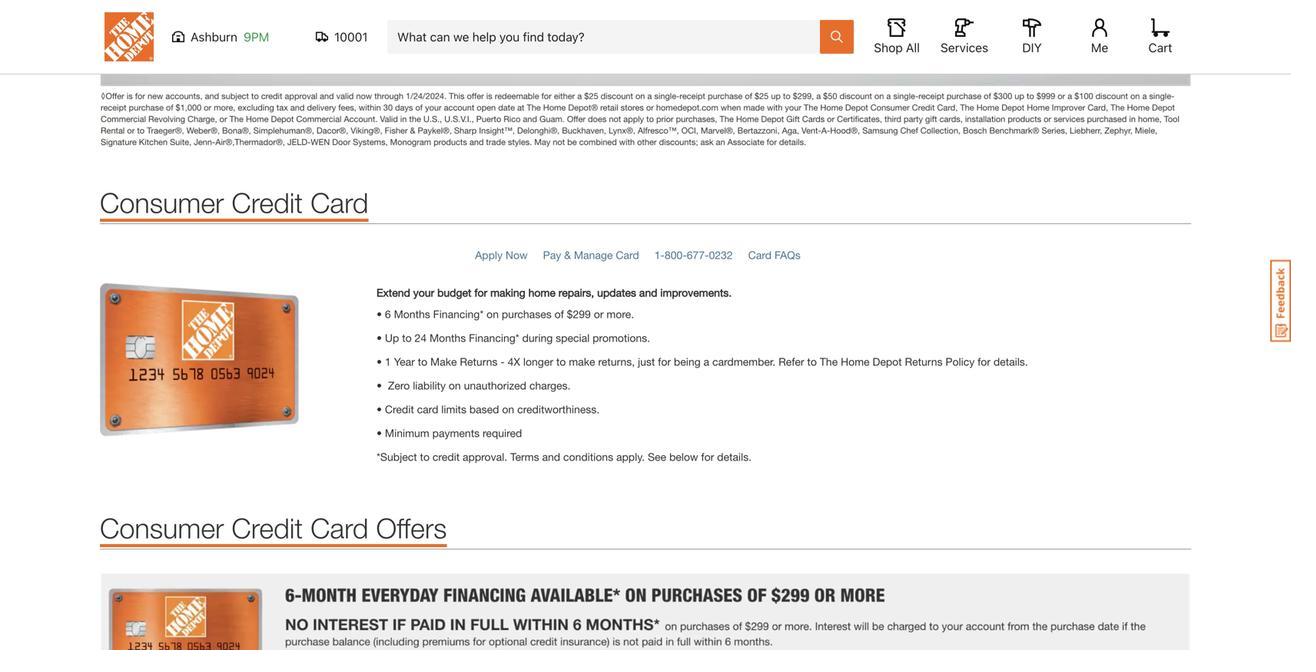 Task type: vqa. For each thing, say whether or not it's contained in the screenshot.
D) inside the Husky Ready-to-Assemble 24- Gauge Steel Freestanding Garage Cabinet in Black (36.6 in. W x 72 in. H x 18.3 in. D)
no



Task type: locate. For each thing, give the bounding box(es) containing it.
charges.
[[529, 379, 571, 392]]

1 horizontal spatial and
[[639, 286, 657, 299]]

0232
[[709, 249, 733, 262]]

extend
[[377, 286, 410, 299]]

limits
[[441, 403, 466, 416]]

24
[[415, 332, 427, 345]]

2 • from the top
[[377, 356, 382, 368]]

card faqs
[[748, 249, 801, 262]]

0 vertical spatial on
[[487, 308, 499, 321]]

me button
[[1075, 18, 1124, 55]]

on right based at left
[[502, 403, 514, 416]]

just
[[638, 356, 655, 368]]

the home depot logo image
[[105, 12, 154, 61]]

and right "updates"
[[639, 286, 657, 299]]

0 vertical spatial and
[[639, 286, 657, 299]]

credit for consumer credit card offers
[[232, 512, 303, 545]]

1 vertical spatial and
[[542, 451, 560, 464]]

0 horizontal spatial details.
[[717, 451, 752, 464]]

to left the
[[807, 356, 817, 368]]

1 horizontal spatial details.
[[994, 356, 1028, 368]]

1 horizontal spatial returns
[[905, 356, 943, 368]]

year
[[394, 356, 415, 368]]

1
[[385, 356, 391, 368]]

0 vertical spatial •
[[377, 332, 382, 345]]

0 vertical spatial months
[[394, 308, 430, 321]]

• left 1
[[377, 356, 382, 368]]

to left credit
[[420, 451, 430, 464]]

to
[[402, 332, 412, 345], [418, 356, 427, 368], [556, 356, 566, 368], [807, 356, 817, 368], [420, 451, 430, 464]]

diy
[[1022, 40, 1042, 55]]

0 vertical spatial credit
[[232, 186, 303, 219]]

financing* up -
[[469, 332, 519, 345]]

financing* down budget
[[433, 308, 484, 321]]

800-
[[665, 249, 687, 262]]

for
[[474, 286, 487, 299], [658, 356, 671, 368], [978, 356, 991, 368], [701, 451, 714, 464]]

on up limits
[[449, 379, 461, 392]]

1 vertical spatial consumer
[[100, 512, 224, 545]]

budget
[[437, 286, 471, 299]]

2 horizontal spatial on
[[502, 403, 514, 416]]

consumer credit card offers
[[100, 512, 447, 545]]

0 vertical spatial consumer
[[100, 186, 224, 219]]

and
[[639, 286, 657, 299], [542, 451, 560, 464]]

1 vertical spatial credit
[[232, 512, 303, 545]]

• for • 1 year to make returns - 4x longer to make returns, just for being a cardmember. refer to the home depot returns policy for details.
[[377, 356, 382, 368]]

1 • from the top
[[377, 332, 382, 345]]

services button
[[940, 18, 989, 55]]

details. right policy
[[994, 356, 1028, 368]]

for right budget
[[474, 286, 487, 299]]

• left "up"
[[377, 332, 382, 345]]

1 vertical spatial on
[[449, 379, 461, 392]]

financing*
[[433, 308, 484, 321], [469, 332, 519, 345]]

updates
[[597, 286, 636, 299]]

make
[[430, 356, 457, 368]]

offers
[[376, 512, 447, 545]]

2 vertical spatial on
[[502, 403, 514, 416]]

1 credit from the top
[[232, 186, 303, 219]]

more.
[[607, 308, 634, 321]]

on
[[487, 308, 499, 321], [449, 379, 461, 392], [502, 403, 514, 416]]

on down making
[[487, 308, 499, 321]]

terms
[[510, 451, 539, 464]]

now
[[506, 249, 528, 262]]

returns left -
[[460, 356, 498, 368]]

1 vertical spatial •
[[377, 356, 382, 368]]

details.
[[994, 356, 1028, 368], [717, 451, 752, 464]]

to right year
[[418, 356, 427, 368]]

0 horizontal spatial returns
[[460, 356, 498, 368]]

2 credit from the top
[[232, 512, 303, 545]]

policy
[[946, 356, 975, 368]]

0 vertical spatial details.
[[994, 356, 1028, 368]]

for right the below
[[701, 451, 714, 464]]

pay & manage card
[[543, 249, 639, 262]]

promotions.
[[593, 332, 650, 345]]

card
[[417, 403, 438, 416]]

for right just
[[658, 356, 671, 368]]

1 consumer from the top
[[100, 186, 224, 219]]

make
[[569, 356, 595, 368]]

returns left policy
[[905, 356, 943, 368]]

*subject
[[377, 451, 417, 464]]

and right terms
[[542, 451, 560, 464]]

details. right the below
[[717, 451, 752, 464]]

returns
[[460, 356, 498, 368], [905, 356, 943, 368]]

shop
[[874, 40, 903, 55]]

months
[[394, 308, 430, 321], [430, 332, 466, 345]]

months up make
[[430, 332, 466, 345]]

credit for consumer credit card
[[232, 186, 303, 219]]

2 consumer from the top
[[100, 512, 224, 545]]

1 vertical spatial months
[[430, 332, 466, 345]]

conditions
[[563, 451, 613, 464]]

home
[[841, 356, 870, 368]]

card
[[311, 186, 368, 219], [616, 249, 639, 262], [748, 249, 772, 262], [311, 512, 368, 545]]

consumer
[[100, 186, 224, 219], [100, 512, 224, 545]]

me
[[1091, 40, 1108, 55]]

credit
[[232, 186, 303, 219], [232, 512, 303, 545]]

months down your
[[394, 308, 430, 321]]

9pm
[[244, 30, 269, 44]]

payments
[[432, 427, 480, 440]]

shop all
[[874, 40, 920, 55]]



Task type: describe. For each thing, give the bounding box(es) containing it.
your
[[413, 286, 434, 299]]

to left make
[[556, 356, 566, 368]]

• 6
[[377, 308, 391, 321]]

improvements.
[[660, 286, 732, 299]]

required
[[483, 427, 522, 440]]

0 horizontal spatial on
[[449, 379, 461, 392]]

cart
[[1148, 40, 1172, 55]]

save up to $100 today◊ - on your qualifying purchase when you open a new card. not combinable with other discounts. valid now through 1/24/2024. image
[[100, 0, 1191, 147]]

apply.
[[616, 451, 645, 464]]

6-month everyday financing  available* on purchases of  $299 or more image
[[100, 573, 1191, 651]]

credit
[[433, 451, 460, 464]]

consumer for consumer credit card offers
[[100, 512, 224, 545]]

• minimum payments required
[[377, 427, 522, 440]]

10001
[[334, 30, 368, 44]]

all
[[906, 40, 920, 55]]

feedback link image
[[1270, 260, 1291, 343]]

creditworthiness.
[[517, 403, 600, 416]]

depot
[[873, 356, 902, 368]]

being
[[674, 356, 701, 368]]

longer
[[523, 356, 553, 368]]

repairs,
[[559, 286, 594, 299]]

*subject to credit approval. terms and conditions apply. see below for details.
[[377, 451, 752, 464]]

-
[[501, 356, 505, 368]]

consumer credit card
[[100, 186, 368, 219]]

4x
[[508, 356, 520, 368]]

apply now link
[[475, 249, 528, 262]]

to left 24
[[402, 332, 412, 345]]

services
[[941, 40, 988, 55]]

•  zero liability on unauthorized charges.
[[377, 379, 571, 392]]

What can we help you find today? search field
[[397, 21, 819, 53]]

manage
[[574, 249, 613, 262]]

1 horizontal spatial on
[[487, 308, 499, 321]]

approval.
[[463, 451, 507, 464]]

2 returns from the left
[[905, 356, 943, 368]]

pay
[[543, 249, 561, 262]]

• 6 months financing* on purchases of $299 or more.
[[377, 308, 634, 321]]

$299
[[567, 308, 591, 321]]

10001 button
[[316, 29, 369, 45]]

consumer credit card image
[[100, 283, 361, 437]]

up
[[385, 332, 399, 345]]

purchases
[[502, 308, 552, 321]]

677-
[[687, 249, 709, 262]]

based
[[469, 403, 499, 416]]

during
[[522, 332, 553, 345]]

returns,
[[598, 356, 635, 368]]

• up to 24 months financing* during special promotions.
[[377, 332, 650, 345]]

below
[[669, 451, 698, 464]]

1 vertical spatial details.
[[717, 451, 752, 464]]

0 horizontal spatial and
[[542, 451, 560, 464]]

&
[[564, 249, 571, 262]]

consumer for consumer credit card
[[100, 186, 224, 219]]

unauthorized
[[464, 379, 526, 392]]

cart link
[[1144, 18, 1177, 55]]

faqs
[[775, 249, 801, 262]]

refer
[[779, 356, 804, 368]]

ashburn 9pm
[[191, 30, 269, 44]]

or
[[594, 308, 604, 321]]

• for • up to 24 months financing* during special promotions.
[[377, 332, 382, 345]]

of
[[555, 308, 564, 321]]

1-800-677-0232 link
[[654, 249, 733, 262]]

for right policy
[[978, 356, 991, 368]]

zero
[[388, 379, 410, 392]]

1-
[[654, 249, 665, 262]]

special
[[556, 332, 590, 345]]

home
[[528, 286, 556, 299]]

card faqs link
[[748, 249, 801, 262]]

see
[[648, 451, 666, 464]]

• 1 year to make returns - 4x longer to make returns, just for being a cardmember. refer to the home depot returns policy for details.
[[377, 356, 1028, 368]]

• credit
[[377, 403, 414, 416]]

shop all button
[[872, 18, 921, 55]]

1-800-677-0232
[[654, 249, 733, 262]]

1 returns from the left
[[460, 356, 498, 368]]

liability
[[413, 379, 446, 392]]

1 vertical spatial financing*
[[469, 332, 519, 345]]

apply now
[[475, 249, 528, 262]]

diy button
[[1008, 18, 1057, 55]]

extend your budget for making home repairs, updates and improvements.
[[377, 286, 732, 299]]

cardmember.
[[712, 356, 776, 368]]

apply
[[475, 249, 503, 262]]

the
[[820, 356, 838, 368]]

• credit card limits based on creditworthiness.
[[377, 403, 600, 416]]

a
[[704, 356, 709, 368]]

pay & manage card link
[[543, 249, 639, 262]]

ashburn
[[191, 30, 237, 44]]

0 vertical spatial financing*
[[433, 308, 484, 321]]

• minimum
[[377, 427, 429, 440]]



